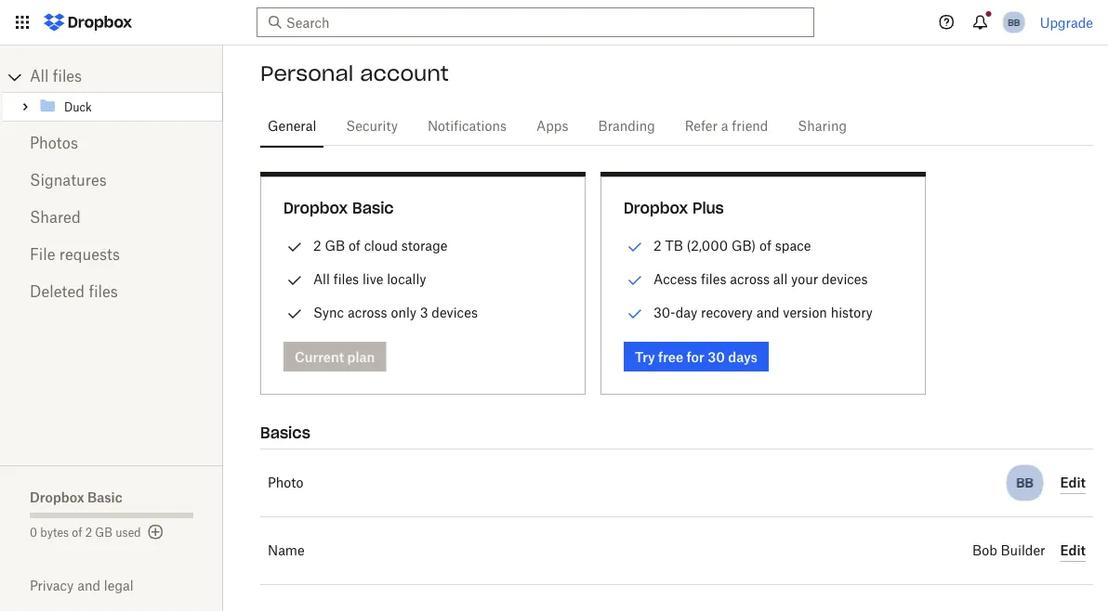 Task type: describe. For each thing, give the bounding box(es) containing it.
file requests
[[30, 248, 120, 263]]

photo
[[268, 477, 303, 490]]

gb)
[[732, 238, 756, 254]]

all files link
[[30, 62, 223, 92]]

0 bytes of 2 gb used
[[30, 528, 141, 539]]

1 horizontal spatial across
[[730, 272, 770, 287]]

refer
[[685, 120, 718, 133]]

legal
[[104, 578, 134, 594]]

0 horizontal spatial and
[[77, 578, 100, 594]]

dropbox for 2 tb (2,000 gb) of space
[[624, 199, 688, 218]]

all files live locally
[[313, 272, 426, 287]]

0 horizontal spatial devices
[[432, 305, 478, 321]]

2 tb (2,000 gb) of space
[[654, 238, 811, 254]]

builder
[[1001, 545, 1046, 558]]

locally
[[387, 272, 426, 287]]

account
[[360, 60, 449, 86]]

Search text field
[[286, 12, 780, 33]]

0 horizontal spatial 2
[[85, 528, 92, 539]]

signatures
[[30, 174, 107, 189]]

branding tab
[[591, 104, 663, 149]]

2 horizontal spatial of
[[760, 238, 772, 254]]

plus
[[693, 199, 724, 218]]

global header element
[[0, 0, 1108, 46]]

version
[[783, 305, 827, 321]]

try free for 30 days button
[[624, 342, 769, 372]]

access
[[654, 272, 698, 287]]

general
[[268, 120, 316, 133]]

deleted files link
[[30, 274, 193, 311]]

duck link
[[38, 96, 219, 118]]

1 horizontal spatial and
[[757, 305, 780, 321]]

friend
[[732, 120, 768, 133]]

storage
[[402, 238, 448, 254]]

file requests link
[[30, 237, 193, 274]]

all files tree
[[3, 62, 223, 122]]

1 vertical spatial across
[[348, 305, 387, 321]]

upgrade
[[1040, 14, 1093, 30]]

personal account
[[260, 60, 449, 86]]

bob
[[973, 545, 997, 558]]

all for all files
[[30, 70, 49, 85]]

of for 0 bytes of 2 gb used
[[72, 528, 82, 539]]

try free for 30 days
[[635, 349, 758, 365]]

bytes
[[40, 528, 69, 539]]

signatures link
[[30, 163, 193, 200]]

sync
[[313, 305, 344, 321]]

files for all files
[[53, 70, 82, 85]]

photos
[[30, 137, 78, 152]]

privacy
[[30, 578, 74, 594]]

recommended image
[[624, 270, 646, 292]]

history
[[831, 305, 873, 321]]

edit button for photo
[[1060, 472, 1086, 495]]

only
[[391, 305, 417, 321]]

used
[[116, 528, 141, 539]]

tab list containing general
[[260, 101, 1093, 149]]

tb
[[665, 238, 683, 254]]

0 vertical spatial gb
[[325, 238, 345, 254]]

try
[[635, 349, 655, 365]]

privacy and legal
[[30, 578, 134, 594]]

day
[[676, 305, 698, 321]]

get more space image
[[145, 522, 167, 544]]

1 horizontal spatial dropbox basic
[[284, 199, 394, 218]]

branding
[[598, 120, 655, 133]]

1 horizontal spatial basic
[[353, 199, 394, 218]]

2 gb of cloud storage
[[313, 238, 448, 254]]

30
[[708, 349, 725, 365]]

1 horizontal spatial devices
[[822, 272, 868, 287]]



Task type: locate. For each thing, give the bounding box(es) containing it.
devices
[[822, 272, 868, 287], [432, 305, 478, 321]]

access files across all your devices
[[654, 272, 868, 287]]

edit for photo
[[1060, 475, 1086, 491]]

security tab
[[339, 104, 405, 149]]

0 horizontal spatial dropbox
[[30, 490, 84, 505]]

refer a friend
[[685, 120, 768, 133]]

bb inside "popup button"
[[1008, 16, 1020, 28]]

bb left upgrade
[[1008, 16, 1020, 28]]

0 horizontal spatial dropbox basic
[[30, 490, 122, 505]]

for
[[687, 349, 705, 365]]

upgrade link
[[1040, 14, 1093, 30]]

files
[[53, 70, 82, 85], [333, 272, 359, 287], [701, 272, 727, 287], [89, 285, 118, 300]]

shared link
[[30, 200, 193, 237]]

across down all files live locally
[[348, 305, 387, 321]]

1 vertical spatial edit button
[[1060, 540, 1086, 563]]

recommended image
[[624, 236, 646, 258], [624, 303, 646, 325]]

gb left used
[[95, 528, 112, 539]]

and down access files across all your devices
[[757, 305, 780, 321]]

1 vertical spatial bb
[[1017, 475, 1034, 492]]

all up photos
[[30, 70, 49, 85]]

gb left cloud
[[325, 238, 345, 254]]

1 horizontal spatial dropbox
[[284, 199, 348, 218]]

and left legal
[[77, 578, 100, 594]]

1 horizontal spatial of
[[349, 238, 361, 254]]

files for deleted files
[[89, 285, 118, 300]]

(2,000
[[687, 238, 728, 254]]

deleted files
[[30, 285, 118, 300]]

recovery
[[701, 305, 753, 321]]

2 horizontal spatial dropbox
[[624, 199, 688, 218]]

all
[[773, 272, 788, 287]]

1 vertical spatial dropbox basic
[[30, 490, 122, 505]]

sync across only 3 devices
[[313, 305, 478, 321]]

0 vertical spatial recommended image
[[624, 236, 646, 258]]

1 edit from the top
[[1060, 475, 1086, 491]]

tab list
[[260, 101, 1093, 149]]

dropbox up bytes
[[30, 490, 84, 505]]

1 vertical spatial basic
[[87, 490, 122, 505]]

2 left the tb
[[654, 238, 662, 254]]

dropbox basic up 0 bytes of 2 gb used
[[30, 490, 122, 505]]

across
[[730, 272, 770, 287], [348, 305, 387, 321]]

dropbox logo - go to the homepage image
[[37, 7, 139, 37]]

all up the sync
[[313, 272, 330, 287]]

2 edit from the top
[[1060, 543, 1086, 559]]

1 vertical spatial edit
[[1060, 543, 1086, 559]]

free
[[658, 349, 684, 365]]

dropbox up 2 gb of cloud storage
[[284, 199, 348, 218]]

photos link
[[30, 126, 193, 163]]

of right gb) at the top right of the page
[[760, 238, 772, 254]]

2 for dropbox basic
[[313, 238, 321, 254]]

shared
[[30, 211, 81, 226]]

dropbox plus
[[624, 199, 724, 218]]

of right bytes
[[72, 528, 82, 539]]

devices right 3
[[432, 305, 478, 321]]

bb up builder at the right bottom of page
[[1017, 475, 1034, 492]]

files down file requests link
[[89, 285, 118, 300]]

files for all files live locally
[[333, 272, 359, 287]]

all for all files live locally
[[313, 272, 330, 287]]

dropbox basic
[[284, 199, 394, 218], [30, 490, 122, 505]]

1 vertical spatial recommended image
[[624, 303, 646, 325]]

sharing tab
[[791, 104, 854, 149]]

notifications tab
[[420, 104, 514, 149]]

space
[[775, 238, 811, 254]]

1 vertical spatial and
[[77, 578, 100, 594]]

duck
[[64, 102, 92, 113]]

0 horizontal spatial across
[[348, 305, 387, 321]]

all files
[[30, 70, 82, 85]]

0
[[30, 528, 37, 539]]

all
[[30, 70, 49, 85], [313, 272, 330, 287]]

dropbox basic up 2 gb of cloud storage
[[284, 199, 394, 218]]

0 vertical spatial all
[[30, 70, 49, 85]]

2 recommended image from the top
[[624, 303, 646, 325]]

1 vertical spatial devices
[[432, 305, 478, 321]]

files inside 'tree'
[[53, 70, 82, 85]]

0 horizontal spatial of
[[72, 528, 82, 539]]

dropbox for 2 gb of cloud storage
[[284, 199, 348, 218]]

sharing
[[798, 120, 847, 133]]

2 horizontal spatial 2
[[654, 238, 662, 254]]

cloud
[[364, 238, 398, 254]]

0 vertical spatial basic
[[353, 199, 394, 218]]

files down '(2,000'
[[701, 272, 727, 287]]

recommended image left the 30- at the right of the page
[[624, 303, 646, 325]]

edit
[[1060, 475, 1086, 491], [1060, 543, 1086, 559]]

30-
[[654, 305, 676, 321]]

general tab
[[260, 104, 324, 149]]

apps tab
[[529, 104, 576, 149]]

30-day recovery and version history
[[654, 305, 873, 321]]

notifications
[[428, 120, 507, 133]]

a
[[721, 120, 729, 133]]

of for 2 gb of cloud storage
[[349, 238, 361, 254]]

deleted
[[30, 285, 85, 300]]

1 horizontal spatial gb
[[325, 238, 345, 254]]

across left all
[[730, 272, 770, 287]]

0 vertical spatial across
[[730, 272, 770, 287]]

dropbox up the tb
[[624, 199, 688, 218]]

apps
[[536, 120, 569, 133]]

0 horizontal spatial basic
[[87, 490, 122, 505]]

edit for name
[[1060, 543, 1086, 559]]

file
[[30, 248, 55, 263]]

2 edit button from the top
[[1060, 540, 1086, 563]]

basic up 2 gb of cloud storage
[[353, 199, 394, 218]]

gb
[[325, 238, 345, 254], [95, 528, 112, 539]]

name
[[268, 545, 305, 558]]

devices up history
[[822, 272, 868, 287]]

basic
[[353, 199, 394, 218], [87, 490, 122, 505]]

2 for dropbox plus
[[654, 238, 662, 254]]

bob builder
[[973, 545, 1046, 558]]

basic up 0 bytes of 2 gb used
[[87, 490, 122, 505]]

0 vertical spatial bb
[[1008, 16, 1020, 28]]

2 up all files live locally
[[313, 238, 321, 254]]

1 vertical spatial gb
[[95, 528, 112, 539]]

of
[[349, 238, 361, 254], [760, 238, 772, 254], [72, 528, 82, 539]]

of left cloud
[[349, 238, 361, 254]]

privacy and legal link
[[30, 578, 223, 594]]

0 vertical spatial dropbox basic
[[284, 199, 394, 218]]

bb button
[[999, 7, 1029, 37]]

basics
[[260, 424, 310, 443]]

security
[[346, 120, 398, 133]]

days
[[728, 349, 758, 365]]

requests
[[59, 248, 120, 263]]

edit button
[[1060, 472, 1086, 495], [1060, 540, 1086, 563]]

files left live
[[333, 272, 359, 287]]

0 vertical spatial edit button
[[1060, 472, 1086, 495]]

bb
[[1008, 16, 1020, 28], [1017, 475, 1034, 492]]

0 horizontal spatial all
[[30, 70, 49, 85]]

recommended image for 2
[[624, 236, 646, 258]]

files for access files across all your devices
[[701, 272, 727, 287]]

live
[[363, 272, 383, 287]]

your
[[791, 272, 818, 287]]

1 recommended image from the top
[[624, 236, 646, 258]]

2 right bytes
[[85, 528, 92, 539]]

1 edit button from the top
[[1060, 472, 1086, 495]]

0 vertical spatial and
[[757, 305, 780, 321]]

dropbox
[[284, 199, 348, 218], [624, 199, 688, 218], [30, 490, 84, 505]]

1 horizontal spatial all
[[313, 272, 330, 287]]

all inside all files link
[[30, 70, 49, 85]]

refer a friend tab
[[678, 104, 776, 149]]

0 horizontal spatial gb
[[95, 528, 112, 539]]

files up duck
[[53, 70, 82, 85]]

personal
[[260, 60, 354, 86]]

1 horizontal spatial 2
[[313, 238, 321, 254]]

0 vertical spatial edit
[[1060, 475, 1086, 491]]

and
[[757, 305, 780, 321], [77, 578, 100, 594]]

recommended image up recommended image
[[624, 236, 646, 258]]

3
[[420, 305, 428, 321]]

edit button for name
[[1060, 540, 1086, 563]]

2
[[313, 238, 321, 254], [654, 238, 662, 254], [85, 528, 92, 539]]

1 vertical spatial all
[[313, 272, 330, 287]]

0 vertical spatial devices
[[822, 272, 868, 287]]

recommended image for 30-
[[624, 303, 646, 325]]



Task type: vqa. For each thing, say whether or not it's contained in the screenshot.
recommended icon
yes



